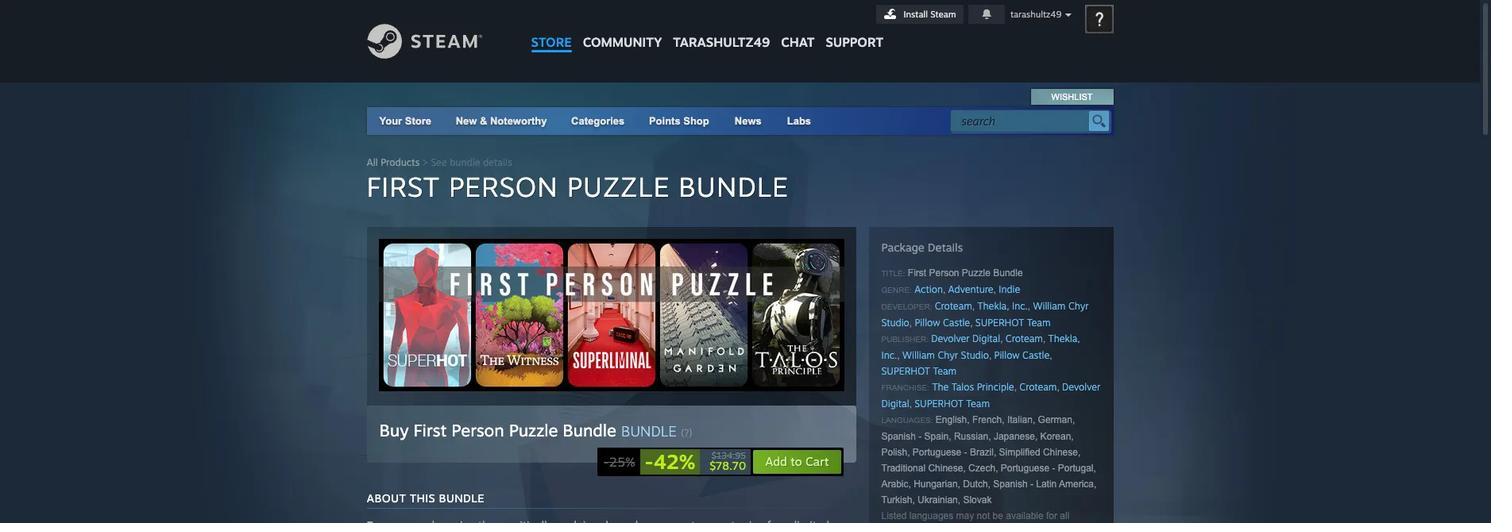 Task type: vqa. For each thing, say whether or not it's contained in the screenshot.
Why for Discovery
no



Task type: locate. For each thing, give the bounding box(es) containing it.
0 vertical spatial spanish
[[882, 431, 916, 443]]

42%
[[654, 450, 695, 474]]

inc. inside thekla, inc.
[[882, 350, 897, 362]]

devolver digital link down , pillow castle , superhot team
[[932, 333, 1001, 345]]

team up devolver digital , croteam ,
[[1027, 317, 1051, 329]]

1 horizontal spatial chyr
[[1069, 300, 1089, 312]]

spanish down czech,
[[993, 479, 1028, 490]]

0 horizontal spatial pillow
[[915, 317, 940, 329]]

first inside 'title: first person puzzle bundle genre: action , adventure , indie developer:'
[[908, 268, 927, 279]]

first
[[367, 170, 440, 203], [908, 268, 927, 279], [414, 420, 447, 441]]

croteam up italian,
[[1020, 381, 1057, 393]]

bundle inside all products >   see bundle details first person puzzle bundle
[[679, 170, 789, 203]]

devolver digital link up french,
[[882, 381, 1101, 410]]

1 vertical spatial chyr
[[938, 350, 958, 362]]

team inside ", william chyr studio , pillow castle , superhot team"
[[933, 366, 957, 377]]

croteam link
[[935, 300, 973, 312], [1006, 333, 1043, 345], [1020, 381, 1057, 393]]

1 horizontal spatial spanish
[[993, 479, 1028, 490]]

1 horizontal spatial chinese,
[[1043, 447, 1081, 459]]

search text field
[[962, 111, 1085, 132]]

croteam down the william chyr studio
[[1006, 333, 1043, 345]]

1 vertical spatial castle
[[1023, 350, 1050, 362]]

person inside 'title: first person puzzle bundle genre: action , adventure , indie developer:'
[[929, 268, 960, 279]]

russian,
[[954, 431, 991, 443]]

william chyr studio link up devolver digital , croteam ,
[[882, 300, 1089, 329]]

title: first person puzzle bundle genre: action , adventure , indie developer:
[[882, 268, 1023, 311]]

0 horizontal spatial chinese,
[[928, 463, 966, 474]]

digital inside devolver digital
[[882, 398, 910, 410]]

german,
[[1038, 415, 1075, 426]]

korean,
[[1041, 431, 1074, 443]]

, superhot team
[[910, 398, 990, 410]]

this
[[410, 492, 435, 505]]

0 horizontal spatial bundle
[[563, 420, 617, 441]]

english, french, italian, german, spanish - spain, russian, japanese, korean, polish, portuguese - brazil, simplified chinese, traditional chinese, czech, portuguese - portugal, arabic, hungarian, dutch, spanish - latin america, turkish, ukrainian, slovak listed languages may not be available for all
[[882, 415, 1097, 524]]

croteam , thekla, inc. ,
[[935, 300, 1033, 312]]

1 vertical spatial william
[[903, 350, 935, 362]]

inc.
[[1012, 300, 1028, 312], [882, 350, 897, 362]]

1 vertical spatial thekla,
[[1049, 333, 1080, 345]]

superhot team link
[[976, 317, 1051, 329], [882, 366, 957, 377], [915, 398, 990, 410]]

chat link
[[776, 0, 820, 54]]

bundle inside 'title: first person puzzle bundle genre: action , adventure , indie developer:'
[[993, 268, 1023, 279]]

1 vertical spatial studio
[[961, 350, 989, 362]]

chyr
[[1069, 300, 1089, 312], [938, 350, 958, 362]]

0 horizontal spatial chyr
[[938, 350, 958, 362]]

studio inside the william chyr studio
[[882, 317, 910, 329]]

1 vertical spatial digital
[[882, 398, 910, 410]]

1 vertical spatial devolver
[[1063, 381, 1101, 393]]

studio inside ", william chyr studio , pillow castle , superhot team"
[[961, 350, 989, 362]]

croteam link down the william chyr studio
[[1006, 333, 1043, 345]]

superhot up the franchise:
[[882, 366, 930, 377]]

1 horizontal spatial digital
[[973, 333, 1001, 345]]

william down publisher:
[[903, 350, 935, 362]]

1 vertical spatial tarashultz49
[[673, 34, 770, 50]]

thekla,
[[978, 300, 1010, 312], [1049, 333, 1080, 345]]

pillow castle link
[[915, 317, 970, 329], [995, 350, 1050, 362]]

franchise:
[[882, 384, 930, 393]]

0 vertical spatial croteam
[[935, 300, 973, 312]]

1 vertical spatial team
[[933, 366, 957, 377]]

1 horizontal spatial studio
[[961, 350, 989, 362]]

superhot team link up the franchise:
[[882, 366, 957, 377]]

0 vertical spatial person
[[449, 170, 558, 203]]

may
[[956, 511, 974, 522]]

package details
[[882, 241, 963, 254]]

0 vertical spatial digital
[[973, 333, 1001, 345]]

person for title:
[[929, 268, 960, 279]]

bundle for title:
[[993, 268, 1023, 279]]

superhot team link up english,
[[915, 398, 990, 410]]

0 horizontal spatial digital
[[882, 398, 910, 410]]

first down products
[[367, 170, 440, 203]]

bundle
[[450, 157, 480, 168], [439, 492, 485, 505]]

0 horizontal spatial thekla,
[[978, 300, 1010, 312]]

0 horizontal spatial pillow castle link
[[915, 317, 970, 329]]

2 vertical spatial person
[[452, 420, 504, 441]]

2 horizontal spatial bundle
[[993, 268, 1023, 279]]

to
[[791, 455, 802, 470]]

0 vertical spatial puzzle
[[567, 170, 670, 203]]

chat
[[781, 34, 815, 50]]

william chyr studio link up the
[[903, 350, 989, 362]]

0 vertical spatial team
[[1027, 317, 1051, 329]]

pillow down devolver digital , croteam ,
[[995, 350, 1020, 362]]

0 vertical spatial william
[[1033, 300, 1066, 312]]

tarashultz49 inside tarashultz49 link
[[673, 34, 770, 50]]

person for buy
[[452, 420, 504, 441]]

0 vertical spatial chyr
[[1069, 300, 1089, 312]]

superhot down the
[[915, 398, 964, 410]]

1 vertical spatial inc.
[[882, 350, 897, 362]]

- left spain,
[[919, 431, 922, 443]]

1 horizontal spatial bundle
[[679, 170, 789, 203]]

1 vertical spatial superhot
[[882, 366, 930, 377]]

1 vertical spatial thekla, inc. link
[[882, 333, 1080, 362]]

castle
[[943, 317, 970, 329], [1023, 350, 1050, 362]]

hungarian,
[[914, 479, 961, 490]]

0 vertical spatial first
[[367, 170, 440, 203]]

spain,
[[925, 431, 952, 443]]

digital down , pillow castle , superhot team
[[973, 333, 1001, 345]]

1 vertical spatial bundle
[[993, 268, 1023, 279]]

0 horizontal spatial studio
[[882, 317, 910, 329]]

new & noteworthy
[[456, 115, 547, 127]]

0 horizontal spatial portuguese
[[913, 447, 962, 459]]

bundle up -25%
[[563, 420, 617, 441]]

1 vertical spatial william chyr studio link
[[903, 350, 989, 362]]

- down russian,
[[964, 447, 968, 459]]

indie
[[999, 284, 1021, 296]]

news link
[[722, 107, 775, 135]]

puzzle
[[567, 170, 670, 203], [962, 268, 991, 279], [509, 420, 558, 441]]

william
[[1033, 300, 1066, 312], [903, 350, 935, 362]]

studio down devolver digital , croteam ,
[[961, 350, 989, 362]]

1 vertical spatial spanish
[[993, 479, 1028, 490]]

1 horizontal spatial pillow castle link
[[995, 350, 1050, 362]]

2 vertical spatial team
[[966, 398, 990, 410]]

digital down the franchise:
[[882, 398, 910, 410]]

points shop
[[649, 115, 709, 127]]

>
[[422, 157, 428, 168]]

pillow castle link down 'title: first person puzzle bundle genre: action , adventure , indie developer:'
[[915, 317, 970, 329]]

team down 'the talos principle' link
[[966, 398, 990, 410]]

2 horizontal spatial puzzle
[[962, 268, 991, 279]]

languages
[[910, 511, 954, 522]]

tarashultz49
[[1011, 9, 1062, 20], [673, 34, 770, 50]]

castle down devolver digital , croteam ,
[[1023, 350, 1050, 362]]

1 horizontal spatial devolver
[[1063, 381, 1101, 393]]

0 vertical spatial inc.
[[1012, 300, 1028, 312]]

bundle down news link
[[679, 170, 789, 203]]

inc. down publisher:
[[882, 350, 897, 362]]

pillow down developer: at the bottom of the page
[[915, 317, 940, 329]]

inc. down indie
[[1012, 300, 1028, 312]]

-42%
[[645, 450, 695, 474]]

1 horizontal spatial puzzle
[[567, 170, 670, 203]]

bundle right this
[[439, 492, 485, 505]]

buy
[[379, 420, 409, 441]]

1 vertical spatial person
[[929, 268, 960, 279]]

spanish
[[882, 431, 916, 443], [993, 479, 1028, 490]]

0 horizontal spatial inc.
[[882, 350, 897, 362]]

talos
[[952, 381, 974, 393]]

croteam link down adventure
[[935, 300, 973, 312]]

bundle right see
[[450, 157, 480, 168]]

2 vertical spatial croteam link
[[1020, 381, 1057, 393]]

1 horizontal spatial william
[[1033, 300, 1066, 312]]

0 vertical spatial thekla,
[[978, 300, 1010, 312]]

all products >   see bundle details first person puzzle bundle
[[367, 157, 789, 203]]

- right 25%
[[645, 450, 654, 474]]

about this bundle
[[367, 492, 485, 505]]

0 vertical spatial portuguese
[[913, 447, 962, 459]]

1 horizontal spatial portuguese
[[1001, 463, 1050, 474]]

,
[[943, 284, 946, 296], [994, 284, 996, 296], [973, 301, 975, 312], [1028, 301, 1031, 312], [910, 318, 912, 329], [970, 318, 973, 329], [1001, 334, 1003, 345], [1043, 334, 1046, 345], [897, 350, 900, 362], [989, 350, 992, 362], [1050, 350, 1053, 362], [1014, 382, 1017, 393], [1057, 382, 1060, 393], [910, 399, 912, 410]]

1 horizontal spatial team
[[966, 398, 990, 410]]

bundle up indie
[[993, 268, 1023, 279]]

2 vertical spatial bundle
[[563, 420, 617, 441]]

new
[[456, 115, 477, 127]]

puzzle for buy
[[509, 420, 558, 441]]

1 vertical spatial superhot team link
[[882, 366, 957, 377]]

devolver digital
[[882, 381, 1101, 410]]

portuguese down spain,
[[913, 447, 962, 459]]

add
[[765, 455, 788, 470]]

0 horizontal spatial william
[[903, 350, 935, 362]]

1 vertical spatial pillow
[[995, 350, 1020, 362]]

$134.95
[[712, 451, 746, 462]]

digital for devolver digital , croteam ,
[[973, 333, 1001, 345]]

czech,
[[969, 463, 998, 474]]

1 vertical spatial pillow castle link
[[995, 350, 1050, 362]]

be
[[993, 511, 1004, 522]]

bundle
[[679, 170, 789, 203], [993, 268, 1023, 279], [563, 420, 617, 441]]

devolver up german,
[[1063, 381, 1101, 393]]

details
[[483, 157, 512, 168]]

portuguese down 'simplified'
[[1001, 463, 1050, 474]]

1 horizontal spatial thekla,
[[1049, 333, 1080, 345]]

1 vertical spatial croteam link
[[1006, 333, 1043, 345]]

first up action link
[[908, 268, 927, 279]]

first right buy
[[414, 420, 447, 441]]

french,
[[973, 415, 1005, 426]]

0 vertical spatial devolver
[[932, 333, 970, 345]]

0 horizontal spatial team
[[933, 366, 957, 377]]

croteam
[[935, 300, 973, 312], [1006, 333, 1043, 345], [1020, 381, 1057, 393]]

devolver inside devolver digital
[[1063, 381, 1101, 393]]

details
[[928, 241, 963, 254]]

0 horizontal spatial tarashultz49
[[673, 34, 770, 50]]

1 horizontal spatial castle
[[1023, 350, 1050, 362]]

william up devolver digital , croteam ,
[[1033, 300, 1066, 312]]

thekla, inc. link
[[978, 300, 1028, 312], [882, 333, 1080, 362]]

0 horizontal spatial devolver
[[932, 333, 970, 345]]

title:
[[882, 269, 905, 278]]

0 vertical spatial bundle
[[679, 170, 789, 203]]

1 horizontal spatial pillow
[[995, 350, 1020, 362]]

devolver up ", william chyr studio , pillow castle , superhot team"
[[932, 333, 970, 345]]

news
[[735, 115, 762, 127]]

0 vertical spatial bundle
[[450, 157, 480, 168]]

1 vertical spatial puzzle
[[962, 268, 991, 279]]

digital for devolver digital
[[882, 398, 910, 410]]

castle inside ", william chyr studio , pillow castle , superhot team"
[[1023, 350, 1050, 362]]

devolver
[[932, 333, 970, 345], [1063, 381, 1101, 393]]

spanish up polish,
[[882, 431, 916, 443]]

2 vertical spatial first
[[414, 420, 447, 441]]

0 vertical spatial studio
[[882, 317, 910, 329]]

2 vertical spatial croteam
[[1020, 381, 1057, 393]]

team up the
[[933, 366, 957, 377]]

chinese,
[[1043, 447, 1081, 459], [928, 463, 966, 474]]

puzzle inside all products >   see bundle details first person puzzle bundle
[[567, 170, 670, 203]]

the
[[932, 381, 949, 393]]

1 vertical spatial first
[[908, 268, 927, 279]]

superhot up devolver digital , croteam ,
[[976, 317, 1024, 329]]

thekla, inc. link down indie
[[978, 300, 1028, 312]]

william chyr studio link
[[882, 300, 1089, 329], [903, 350, 989, 362]]

chyr inside the william chyr studio
[[1069, 300, 1089, 312]]

pillow castle link down devolver digital , croteam ,
[[995, 350, 1050, 362]]

croteam link up italian,
[[1020, 381, 1057, 393]]

studio
[[882, 317, 910, 329], [961, 350, 989, 362]]

team
[[1027, 317, 1051, 329], [933, 366, 957, 377], [966, 398, 990, 410]]

croteam down adventure
[[935, 300, 973, 312]]

0 vertical spatial castle
[[943, 317, 970, 329]]

0 horizontal spatial spanish
[[882, 431, 916, 443]]

1 vertical spatial croteam
[[1006, 333, 1043, 345]]

0 vertical spatial croteam link
[[935, 300, 973, 312]]

castle down croteam , thekla, inc. ,
[[943, 317, 970, 329]]

superhot team link up devolver digital , croteam ,
[[976, 317, 1051, 329]]

2 vertical spatial puzzle
[[509, 420, 558, 441]]

pillow
[[915, 317, 940, 329], [995, 350, 1020, 362]]

puzzle inside 'title: first person puzzle bundle genre: action , adventure , indie developer:'
[[962, 268, 991, 279]]

first person puzzle bundle image
[[379, 239, 844, 392]]

chinese, up hungarian,
[[928, 463, 966, 474]]

, pillow castle , superhot team
[[910, 317, 1051, 329]]

0 vertical spatial chinese,
[[1043, 447, 1081, 459]]

0 vertical spatial pillow castle link
[[915, 317, 970, 329]]

studio up publisher:
[[882, 317, 910, 329]]

portuguese
[[913, 447, 962, 459], [1001, 463, 1050, 474]]

person inside all products >   see bundle details first person puzzle bundle
[[449, 170, 558, 203]]

your store link
[[379, 115, 431, 127]]

1 horizontal spatial tarashultz49
[[1011, 9, 1062, 20]]

thekla, inc. link down , pillow castle , superhot team
[[882, 333, 1080, 362]]

chinese, down korean,
[[1043, 447, 1081, 459]]

0 vertical spatial tarashultz49
[[1011, 9, 1062, 20]]

0 horizontal spatial puzzle
[[509, 420, 558, 441]]

for
[[1047, 511, 1058, 522]]



Task type: describe. For each thing, give the bounding box(es) containing it.
(?)
[[681, 428, 693, 439]]

bundle for buy
[[563, 420, 617, 441]]

0 vertical spatial superhot team link
[[976, 317, 1051, 329]]

indie link
[[999, 284, 1021, 296]]

wishlist link
[[1032, 89, 1113, 105]]

listed
[[882, 511, 907, 522]]

chyr inside ", william chyr studio , pillow castle , superhot team"
[[938, 350, 958, 362]]

support
[[826, 34, 884, 50]]

first for buy
[[414, 420, 447, 441]]

portugal,
[[1058, 463, 1096, 474]]

noteworthy
[[490, 115, 547, 127]]

- left the latin
[[1031, 479, 1034, 490]]

cart
[[806, 455, 829, 470]]

polish,
[[882, 447, 910, 459]]

-25%
[[604, 455, 635, 470]]

first inside all products >   see bundle details first person puzzle bundle
[[367, 170, 440, 203]]

steam
[[931, 9, 956, 20]]

simplified
[[999, 447, 1041, 459]]

install
[[904, 9, 928, 20]]

install steam
[[904, 9, 956, 20]]

1 vertical spatial devolver digital link
[[882, 381, 1101, 410]]

new & noteworthy link
[[456, 115, 547, 127]]

developer:
[[882, 303, 932, 311]]

shop
[[684, 115, 709, 127]]

2 horizontal spatial team
[[1027, 317, 1051, 329]]

brazil,
[[970, 447, 997, 459]]

english,
[[936, 415, 970, 426]]

support link
[[820, 0, 889, 54]]

0 vertical spatial devolver digital link
[[932, 333, 1001, 345]]

dutch,
[[963, 479, 991, 490]]

package
[[882, 241, 925, 254]]

- left -42%
[[604, 455, 609, 470]]

store
[[405, 115, 431, 127]]

pillow inside ", william chyr studio , pillow castle , superhot team"
[[995, 350, 1020, 362]]

bundle
[[621, 423, 677, 440]]

labs
[[787, 115, 811, 127]]

1 vertical spatial portuguese
[[1001, 463, 1050, 474]]

1 vertical spatial bundle
[[439, 492, 485, 505]]

store
[[531, 34, 572, 50]]

25%
[[609, 455, 635, 470]]

franchise: the talos principle , croteam ,
[[882, 381, 1063, 393]]

japanese,
[[994, 431, 1038, 443]]

america,
[[1059, 479, 1097, 490]]

labs link
[[775, 107, 824, 135]]

devolver for devolver digital , croteam ,
[[932, 333, 970, 345]]

community
[[583, 34, 662, 50]]

- up the latin
[[1052, 463, 1056, 474]]

about
[[367, 492, 406, 505]]

all products link
[[367, 157, 420, 168]]

0 vertical spatial thekla, inc. link
[[978, 300, 1028, 312]]

william inside ", william chyr studio , pillow castle , superhot team"
[[903, 350, 935, 362]]

0 vertical spatial william chyr studio link
[[882, 300, 1089, 329]]

add to cart
[[765, 455, 829, 470]]

thekla, inc.
[[882, 333, 1080, 362]]

points
[[649, 115, 681, 127]]

, william chyr studio , pillow castle , superhot team
[[882, 350, 1053, 377]]

italian,
[[1008, 415, 1036, 426]]

$134.95 $78.70
[[710, 451, 746, 473]]

william chyr studio
[[882, 300, 1089, 329]]

latin
[[1036, 479, 1057, 490]]

slovak
[[963, 495, 992, 506]]

available
[[1006, 511, 1044, 522]]

publisher:
[[882, 335, 929, 344]]

arabic,
[[882, 479, 911, 490]]

all
[[367, 157, 378, 168]]

ukrainian,
[[918, 495, 961, 506]]

tarashultz49 link
[[668, 0, 776, 58]]

2 vertical spatial superhot team link
[[915, 398, 990, 410]]

points shop link
[[636, 107, 722, 135]]

traditional
[[882, 463, 926, 474]]

0 vertical spatial pillow
[[915, 317, 940, 329]]

bundle inside all products >   see bundle details first person puzzle bundle
[[450, 157, 480, 168]]

action
[[915, 284, 943, 296]]

, inside , superhot team
[[910, 399, 912, 410]]

install steam link
[[876, 5, 964, 24]]

all
[[1060, 511, 1070, 522]]

buy first person puzzle bundle bundle (?)
[[379, 420, 693, 441]]

1 horizontal spatial inc.
[[1012, 300, 1028, 312]]

categories link
[[571, 115, 625, 127]]

2 vertical spatial superhot
[[915, 398, 964, 410]]

0 horizontal spatial castle
[[943, 317, 970, 329]]

thekla, inside thekla, inc.
[[1049, 333, 1080, 345]]

languages:
[[882, 416, 933, 425]]

1 vertical spatial chinese,
[[928, 463, 966, 474]]

genre:
[[882, 286, 912, 295]]

add to cart link
[[753, 450, 842, 475]]

superhot inside ", william chyr studio , pillow castle , superhot team"
[[882, 366, 930, 377]]

0 vertical spatial superhot
[[976, 317, 1024, 329]]

wishlist
[[1052, 92, 1093, 102]]

&
[[480, 115, 487, 127]]

adventure link
[[948, 284, 994, 296]]

adventure
[[948, 284, 994, 296]]

principle
[[977, 381, 1014, 393]]

william inside the william chyr studio
[[1033, 300, 1066, 312]]

see
[[431, 157, 447, 168]]

first for title:
[[908, 268, 927, 279]]

puzzle for title:
[[962, 268, 991, 279]]

devolver for devolver digital
[[1063, 381, 1101, 393]]

$78.70
[[710, 459, 746, 473]]

not
[[977, 511, 990, 522]]

action link
[[915, 284, 943, 296]]



